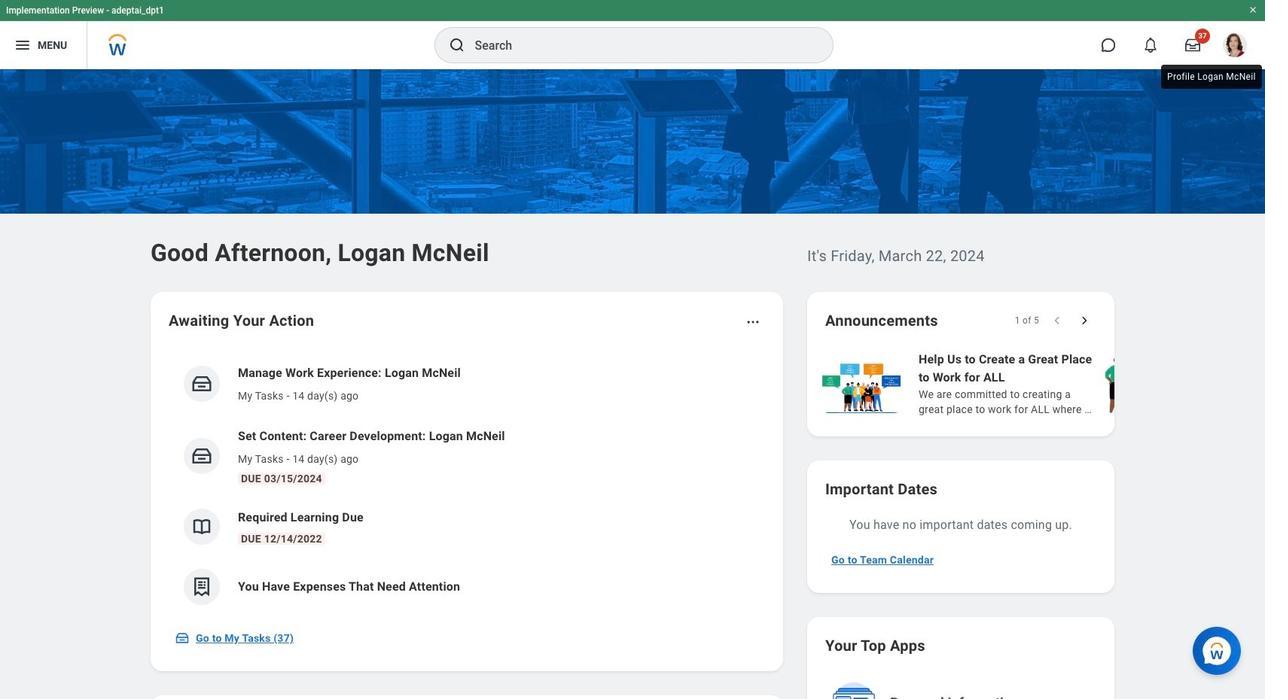 Task type: vqa. For each thing, say whether or not it's contained in the screenshot.
'notifications large' Image
yes



Task type: locate. For each thing, give the bounding box(es) containing it.
notifications large image
[[1143, 38, 1158, 53]]

Search Workday  search field
[[475, 29, 802, 62]]

inbox image
[[191, 445, 213, 468], [175, 631, 190, 646]]

0 horizontal spatial list
[[169, 353, 765, 618]]

1 horizontal spatial list
[[820, 349, 1265, 419]]

1 vertical spatial inbox image
[[175, 631, 190, 646]]

list
[[820, 349, 1265, 419], [169, 353, 765, 618]]

main content
[[0, 69, 1265, 700]]

banner
[[0, 0, 1265, 69]]

tooltip
[[1158, 62, 1265, 92]]

chevron left small image
[[1050, 313, 1065, 328]]

status
[[1015, 315, 1039, 327]]

inbox image
[[191, 373, 213, 395]]

0 horizontal spatial inbox image
[[175, 631, 190, 646]]

0 vertical spatial inbox image
[[191, 445, 213, 468]]

dashboard expenses image
[[191, 576, 213, 599]]

search image
[[448, 36, 466, 54]]



Task type: describe. For each thing, give the bounding box(es) containing it.
inbox large image
[[1186, 38, 1201, 53]]

profile logan mcneil image
[[1223, 33, 1247, 60]]

justify image
[[14, 36, 32, 54]]

close environment banner image
[[1249, 5, 1258, 14]]

related actions image
[[746, 315, 761, 330]]

chevron right small image
[[1077, 313, 1092, 328]]

1 horizontal spatial inbox image
[[191, 445, 213, 468]]

book open image
[[191, 516, 213, 539]]



